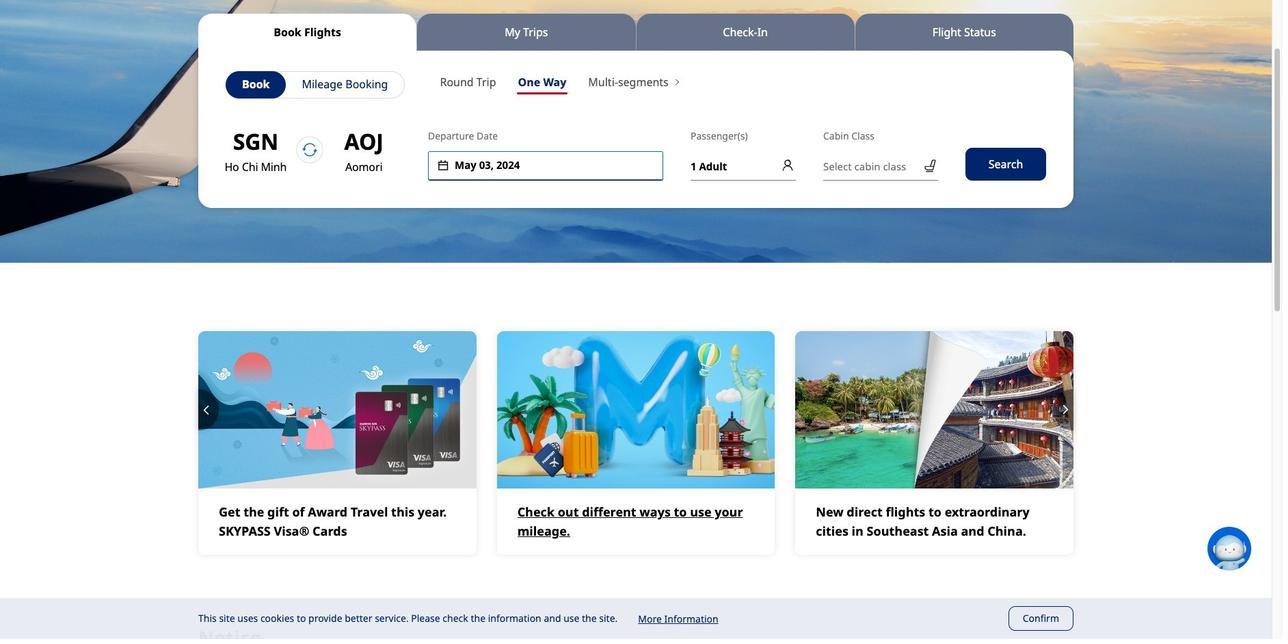 Task type: vqa. For each thing, say whether or not it's contained in the screenshot.
main content
no



Task type: describe. For each thing, give the bounding box(es) containing it.
itinerary type group
[[429, 71, 578, 97]]



Task type: locate. For each thing, give the bounding box(es) containing it.
tab list
[[198, 14, 1074, 51]]

booking type group
[[226, 71, 405, 99]]



